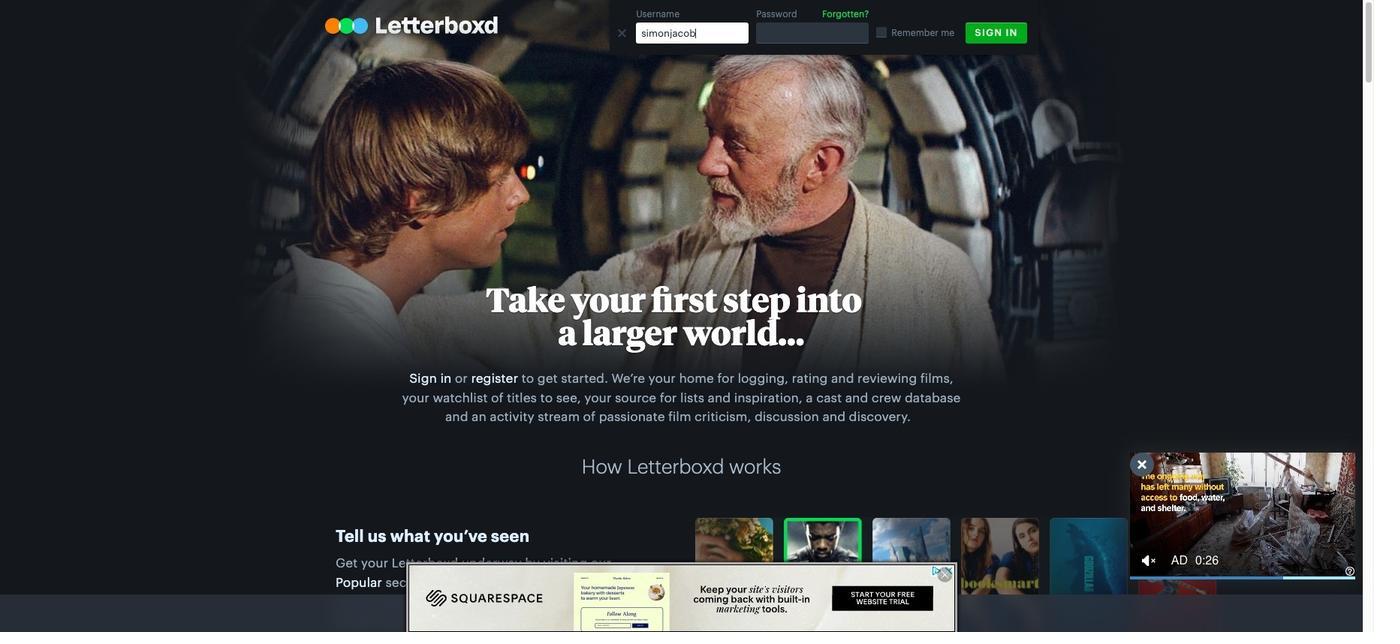 Task type: locate. For each thing, give the bounding box(es) containing it.
None submit
[[1016, 16, 1039, 38], [966, 23, 1027, 44], [1016, 16, 1039, 38], [966, 23, 1027, 44]]

None password field
[[757, 23, 869, 44]]

poster overlays image
[[695, 518, 1218, 633]]

None email field
[[637, 23, 749, 44]]

None text field
[[934, 16, 1039, 38]]



Task type: describe. For each thing, give the bounding box(es) containing it.
ad element
[[562, 595, 802, 633]]



